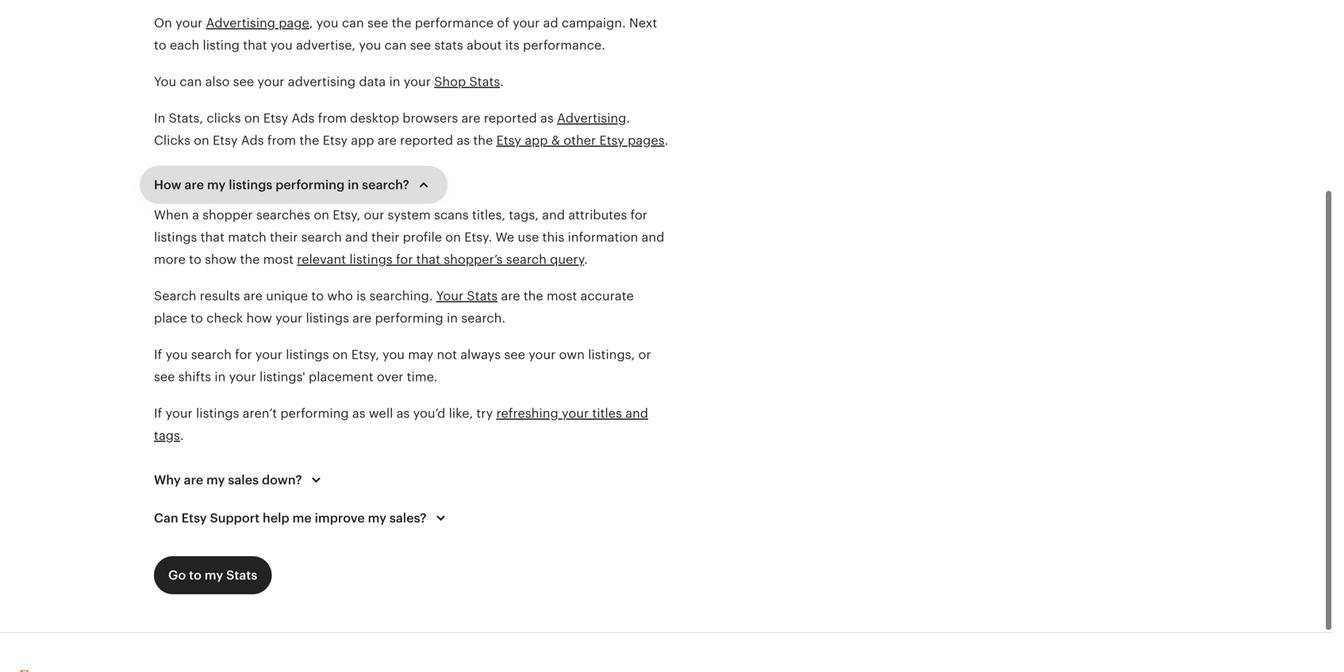 Task type: locate. For each thing, give the bounding box(es) containing it.
the
[[392, 16, 412, 30], [300, 133, 319, 148], [473, 133, 493, 148], [240, 252, 260, 267], [524, 289, 543, 303]]

listings up is
[[350, 252, 393, 267]]

can etsy support help me improve my sales?
[[154, 511, 427, 526]]

0 vertical spatial from
[[318, 111, 347, 125]]

1 vertical spatial etsy,
[[351, 348, 379, 362]]

shop stats link
[[434, 75, 500, 89]]

desktop
[[350, 111, 399, 125]]

if inside if you search for your listings on etsy, you may not always see your own listings, or see shifts in your listings' placement over time.
[[154, 348, 162, 362]]

are down in stats, clicks on etsy ads from desktop browsers are reported as advertising
[[378, 133, 397, 148]]

or
[[639, 348, 651, 362]]

are right why
[[184, 473, 203, 487]]

0 vertical spatial can
[[342, 16, 364, 30]]

search down use
[[506, 252, 547, 267]]

on
[[154, 16, 172, 30]]

advertising
[[206, 16, 275, 30], [557, 111, 627, 125]]

query
[[550, 252, 584, 267]]

the inside when a shopper searches on etsy, our system scans titles, tags, and attributes for listings that match their search and their profile on etsy. we use this information and more to show the most
[[240, 252, 260, 267]]

search
[[301, 230, 342, 244], [506, 252, 547, 267], [191, 348, 232, 362]]

performing up searches
[[276, 178, 345, 192]]

0 horizontal spatial their
[[270, 230, 298, 244]]

most down query
[[547, 289, 577, 303]]

0 vertical spatial for
[[631, 208, 648, 222]]

etsy left &
[[497, 133, 522, 148]]

their
[[270, 230, 298, 244], [372, 230, 400, 244]]

as down browsers
[[457, 133, 470, 148]]

listings inside are the most accurate place to check how your listings are performing in search.
[[306, 311, 349, 325]]

for down profile
[[396, 252, 413, 267]]

etsy
[[263, 111, 288, 125], [213, 133, 238, 148], [323, 133, 348, 148], [497, 133, 522, 148], [600, 133, 625, 148], [181, 511, 207, 526]]

2 if from the top
[[154, 406, 162, 421]]

this
[[543, 230, 565, 244]]

their down searches
[[270, 230, 298, 244]]

0 horizontal spatial advertising
[[206, 16, 275, 30]]

that up show
[[201, 230, 225, 244]]

performing down 'searching.'
[[375, 311, 444, 325]]

are down is
[[353, 311, 372, 325]]

own
[[559, 348, 585, 362]]

your left shop
[[404, 75, 431, 89]]

results
[[200, 289, 240, 303]]

other
[[564, 133, 596, 148]]

and down our
[[345, 230, 368, 244]]

on down the stats,
[[194, 133, 209, 148]]

0 vertical spatial reported
[[484, 111, 537, 125]]

and right the information
[[642, 230, 665, 244]]

etsy down you can also see your advertising data in your shop stats .
[[323, 133, 348, 148]]

1 horizontal spatial reported
[[484, 111, 537, 125]]

as left well
[[352, 406, 366, 421]]

your stats link
[[436, 289, 498, 303]]

in down your
[[447, 311, 458, 325]]

for right the attributes
[[631, 208, 648, 222]]

see up data
[[368, 16, 389, 30]]

stats right shop
[[470, 75, 500, 89]]

reported
[[484, 111, 537, 125], [400, 133, 453, 148]]

1 vertical spatial most
[[547, 289, 577, 303]]

that inside when a shopper searches on etsy, our system scans titles, tags, and attributes for listings that match their search and their profile on etsy. we use this information and more to show the most
[[201, 230, 225, 244]]

search up shifts in the left bottom of the page
[[191, 348, 232, 362]]

etsy, up placement
[[351, 348, 379, 362]]

may
[[408, 348, 434, 362]]

.
[[500, 75, 504, 89], [627, 111, 630, 125], [665, 133, 669, 148], [584, 252, 588, 267], [180, 429, 184, 443]]

advertise,
[[296, 38, 356, 52]]

reported for advertising
[[484, 111, 537, 125]]

1 horizontal spatial search
[[301, 230, 342, 244]]

for inside when a shopper searches on etsy, our system scans titles, tags, and attributes for listings that match their search and their profile on etsy. we use this information and more to show the most
[[631, 208, 648, 222]]

performing
[[276, 178, 345, 192], [375, 311, 444, 325], [280, 406, 349, 421]]

you down page
[[271, 38, 293, 52]]

your inside refreshing your titles and tags
[[562, 406, 589, 421]]

my inside "go to my stats" link
[[205, 568, 223, 583]]

are right how
[[185, 178, 204, 192]]

search up relevant
[[301, 230, 342, 244]]

2 horizontal spatial that
[[416, 252, 441, 267]]

1 horizontal spatial advertising
[[557, 111, 627, 125]]

sales
[[228, 473, 259, 487]]

0 vertical spatial advertising
[[206, 16, 275, 30]]

listings inside if you search for your listings on etsy, you may not always see your own listings, or see shifts in your listings' placement over time.
[[286, 348, 329, 362]]

1 vertical spatial search
[[506, 252, 547, 267]]

0 vertical spatial search
[[301, 230, 342, 244]]

0 vertical spatial performing
[[276, 178, 345, 192]]

reported for the
[[400, 133, 453, 148]]

1 horizontal spatial can
[[342, 16, 364, 30]]

in left the search?
[[348, 178, 359, 192]]

to
[[154, 38, 166, 52], [189, 252, 201, 267], [311, 289, 324, 303], [191, 311, 203, 325], [189, 568, 202, 583]]

check
[[207, 311, 243, 325]]

you'd
[[413, 406, 446, 421]]

a
[[192, 208, 199, 222]]

0 horizontal spatial can
[[180, 75, 202, 89]]

on up placement
[[332, 348, 348, 362]]

listing
[[203, 38, 240, 52]]

&
[[551, 133, 560, 148]]

how are my listings performing in search? button
[[140, 166, 448, 204]]

0 vertical spatial if
[[154, 348, 162, 362]]

information
[[568, 230, 638, 244]]

0 vertical spatial that
[[243, 38, 267, 52]]

0 vertical spatial most
[[263, 252, 294, 267]]

why are my sales down?
[[154, 473, 302, 487]]

most up unique in the left of the page
[[263, 252, 294, 267]]

listings
[[229, 178, 273, 192], [154, 230, 197, 244], [350, 252, 393, 267], [306, 311, 349, 325], [286, 348, 329, 362], [196, 406, 239, 421]]

1 vertical spatial ads
[[241, 133, 264, 148]]

why
[[154, 473, 181, 487]]

listings up listings'
[[286, 348, 329, 362]]

your right of
[[513, 16, 540, 30]]

etsy.
[[464, 230, 492, 244]]

2 horizontal spatial can
[[385, 38, 407, 52]]

on right clicks
[[244, 111, 260, 125]]

my left sales?
[[368, 511, 387, 526]]

reported down browsers
[[400, 133, 453, 148]]

to inside , you can see the performance of your ad campaign. next to each listing that you advertise, you can see stats about its performance.
[[154, 38, 166, 52]]

in inside are the most accurate place to check how your listings are performing in search.
[[447, 311, 458, 325]]

etsy image
[[19, 671, 49, 672]]

1 horizontal spatial ads
[[292, 111, 315, 125]]

search inside when a shopper searches on etsy, our system scans titles, tags, and attributes for listings that match their search and their profile on etsy. we use this information and more to show the most
[[301, 230, 342, 244]]

1 app from the left
[[351, 133, 374, 148]]

can up data
[[385, 38, 407, 52]]

my inside how are my listings performing in search? dropdown button
[[207, 178, 226, 192]]

and
[[542, 208, 565, 222], [345, 230, 368, 244], [642, 230, 665, 244], [626, 406, 648, 421]]

for
[[631, 208, 648, 222], [396, 252, 413, 267], [235, 348, 252, 362]]

on your advertising page
[[154, 16, 309, 30]]

listings inside when a shopper searches on etsy, our system scans titles, tags, and attributes for listings that match their search and their profile on etsy. we use this information and more to show the most
[[154, 230, 197, 244]]

are inside "dropdown button"
[[184, 473, 203, 487]]

in stats, clicks on etsy ads from desktop browsers are reported as advertising
[[154, 111, 627, 125]]

listings inside dropdown button
[[229, 178, 273, 192]]

performing down placement
[[280, 406, 349, 421]]

0 horizontal spatial reported
[[400, 133, 453, 148]]

1 vertical spatial that
[[201, 230, 225, 244]]

0 horizontal spatial for
[[235, 348, 252, 362]]

ads up how are my listings performing in search?
[[241, 133, 264, 148]]

tags
[[154, 429, 180, 443]]

advertising up etsy app & other etsy pages . on the top of page
[[557, 111, 627, 125]]

that down advertising page link
[[243, 38, 267, 52]]

the down match
[[240, 252, 260, 267]]

stats down the support
[[226, 568, 258, 583]]

that
[[243, 38, 267, 52], [201, 230, 225, 244], [416, 252, 441, 267]]

app left &
[[525, 133, 548, 148]]

system
[[388, 208, 431, 222]]

as
[[541, 111, 554, 125], [457, 133, 470, 148], [352, 406, 366, 421], [397, 406, 410, 421]]

accurate
[[581, 289, 634, 303]]

help
[[263, 511, 290, 526]]

from
[[318, 111, 347, 125], [267, 133, 296, 148]]

can up advertise,
[[342, 16, 364, 30]]

1 horizontal spatial most
[[547, 289, 577, 303]]

stats
[[470, 75, 500, 89], [467, 289, 498, 303], [226, 568, 258, 583]]

to down on
[[154, 38, 166, 52]]

not
[[437, 348, 457, 362]]

if down place
[[154, 348, 162, 362]]

who
[[327, 289, 353, 303]]

1 if from the top
[[154, 348, 162, 362]]

1 vertical spatial if
[[154, 406, 162, 421]]

as right well
[[397, 406, 410, 421]]

my right the go
[[205, 568, 223, 583]]

2 vertical spatial for
[[235, 348, 252, 362]]

to left who
[[311, 289, 324, 303]]

etsy right can
[[181, 511, 207, 526]]

my up shopper
[[207, 178, 226, 192]]

me
[[293, 511, 312, 526]]

on right searches
[[314, 208, 329, 222]]

advertising up the listing
[[206, 16, 275, 30]]

most
[[263, 252, 294, 267], [547, 289, 577, 303]]

0 horizontal spatial ads
[[241, 133, 264, 148]]

you up shifts in the left bottom of the page
[[166, 348, 188, 362]]

reported inside . clicks on etsy ads from the etsy app are reported as the
[[400, 133, 453, 148]]

in inside dropdown button
[[348, 178, 359, 192]]

if for if your listings aren't performing as well as you'd like, try
[[154, 406, 162, 421]]

ads down advertising
[[292, 111, 315, 125]]

1 vertical spatial from
[[267, 133, 296, 148]]

attributes
[[569, 208, 627, 222]]

we
[[496, 230, 515, 244]]

as inside . clicks on etsy ads from the etsy app are reported as the
[[457, 133, 470, 148]]

1 horizontal spatial that
[[243, 38, 267, 52]]

tags,
[[509, 208, 539, 222]]

listings down 'search results are unique to who is searching. your stats' on the left of the page
[[306, 311, 349, 325]]

performing for search?
[[276, 178, 345, 192]]

advertising page link
[[206, 16, 309, 30]]

0 horizontal spatial most
[[263, 252, 294, 267]]

the down use
[[524, 289, 543, 303]]

the up how are my listings performing in search? dropdown button on the left top of page
[[300, 133, 319, 148]]

2 vertical spatial performing
[[280, 406, 349, 421]]

listings down when
[[154, 230, 197, 244]]

their down our
[[372, 230, 400, 244]]

refreshing
[[497, 406, 559, 421]]

clicks
[[154, 133, 190, 148]]

0 horizontal spatial app
[[351, 133, 374, 148]]

0 horizontal spatial from
[[267, 133, 296, 148]]

my for sales
[[206, 473, 225, 487]]

see
[[368, 16, 389, 30], [410, 38, 431, 52], [233, 75, 254, 89], [504, 348, 525, 362], [154, 370, 175, 384]]

if up tags
[[154, 406, 162, 421]]

aren't
[[243, 406, 277, 421]]

1 horizontal spatial for
[[396, 252, 413, 267]]

2 horizontal spatial search
[[506, 252, 547, 267]]

to right place
[[191, 311, 203, 325]]

1 horizontal spatial app
[[525, 133, 548, 148]]

to inside when a shopper searches on etsy, our system scans titles, tags, and attributes for listings that match their search and their profile on etsy. we use this information and more to show the most
[[189, 252, 201, 267]]

on inside . clicks on etsy ads from the etsy app are reported as the
[[194, 133, 209, 148]]

well
[[369, 406, 393, 421]]

for down the how
[[235, 348, 252, 362]]

to right the go
[[189, 568, 202, 583]]

listings up shopper
[[229, 178, 273, 192]]

performance.
[[523, 38, 606, 52]]

your down unique in the left of the page
[[276, 311, 303, 325]]

your left titles
[[562, 406, 589, 421]]

in right shifts in the left bottom of the page
[[215, 370, 226, 384]]

0 horizontal spatial search
[[191, 348, 232, 362]]

0 vertical spatial etsy,
[[333, 208, 361, 222]]

from down you can also see your advertising data in your shop stats .
[[318, 111, 347, 125]]

the inside are the most accurate place to check how your listings are performing in search.
[[524, 289, 543, 303]]

like,
[[449, 406, 473, 421]]

relevant
[[297, 252, 346, 267]]

and right titles
[[626, 406, 648, 421]]

listings,
[[588, 348, 635, 362]]

performing inside how are my listings performing in search? dropdown button
[[276, 178, 345, 192]]

2 vertical spatial stats
[[226, 568, 258, 583]]

1 vertical spatial reported
[[400, 133, 453, 148]]

,
[[309, 16, 313, 30]]

to right more on the top of the page
[[189, 252, 201, 267]]

is
[[356, 289, 366, 303]]

are up the search.
[[501, 289, 520, 303]]

always
[[461, 348, 501, 362]]

each
[[170, 38, 199, 52]]

1 vertical spatial for
[[396, 252, 413, 267]]

2 horizontal spatial for
[[631, 208, 648, 222]]

1 vertical spatial stats
[[467, 289, 498, 303]]

my inside why are my sales down? "dropdown button"
[[206, 473, 225, 487]]

1 horizontal spatial their
[[372, 230, 400, 244]]

etsy inside dropdown button
[[181, 511, 207, 526]]

your left own
[[529, 348, 556, 362]]

0 horizontal spatial that
[[201, 230, 225, 244]]

can right you
[[180, 75, 202, 89]]

that down profile
[[416, 252, 441, 267]]

the left the performance
[[392, 16, 412, 30]]

2 vertical spatial search
[[191, 348, 232, 362]]

0 vertical spatial ads
[[292, 111, 315, 125]]

searching.
[[369, 289, 433, 303]]

search
[[154, 289, 196, 303]]

if
[[154, 348, 162, 362], [154, 406, 162, 421]]

from up how are my listings performing in search?
[[267, 133, 296, 148]]

1 horizontal spatial from
[[318, 111, 347, 125]]

ads inside . clicks on etsy ads from the etsy app are reported as the
[[241, 133, 264, 148]]

1 vertical spatial performing
[[375, 311, 444, 325]]

reported down shop stats 'link'
[[484, 111, 537, 125]]

most inside when a shopper searches on etsy, our system scans titles, tags, and attributes for listings that match their search and their profile on etsy. we use this information and more to show the most
[[263, 252, 294, 267]]



Task type: describe. For each thing, give the bounding box(es) containing it.
refreshing your titles and tags link
[[154, 406, 648, 443]]

campaign.
[[562, 16, 626, 30]]

your left listings'
[[229, 370, 256, 384]]

are inside . clicks on etsy ads from the etsy app are reported as the
[[378, 133, 397, 148]]

and inside refreshing your titles and tags
[[626, 406, 648, 421]]

shifts
[[178, 370, 211, 384]]

of
[[497, 16, 509, 30]]

on down scans
[[446, 230, 461, 244]]

see right also
[[233, 75, 254, 89]]

match
[[228, 230, 267, 244]]

relevant listings for that shopper's search query link
[[297, 252, 584, 267]]

search.
[[461, 311, 506, 325]]

how are my listings performing in search?
[[154, 178, 409, 192]]

etsy app & other etsy pages link
[[497, 133, 665, 148]]

2 their from the left
[[372, 230, 400, 244]]

you up data
[[359, 38, 381, 52]]

app inside . clicks on etsy ads from the etsy app are reported as the
[[351, 133, 374, 148]]

your up tags
[[166, 406, 193, 421]]

you up over on the bottom left
[[383, 348, 405, 362]]

my inside can etsy support help me improve my sales? dropdown button
[[368, 511, 387, 526]]

listings'
[[260, 370, 305, 384]]

next
[[629, 16, 657, 30]]

when
[[154, 208, 189, 222]]

shop
[[434, 75, 466, 89]]

1 vertical spatial advertising
[[557, 111, 627, 125]]

performance
[[415, 16, 494, 30]]

if you search for your listings on etsy, you may not always see your own listings, or see shifts in your listings' placement over time.
[[154, 348, 651, 384]]

0 vertical spatial stats
[[470, 75, 500, 89]]

you
[[154, 75, 176, 89]]

its
[[505, 38, 520, 52]]

2 vertical spatial that
[[416, 252, 441, 267]]

can etsy support help me improve my sales? button
[[140, 499, 465, 537]]

show
[[205, 252, 237, 267]]

can
[[154, 511, 178, 526]]

2 app from the left
[[525, 133, 548, 148]]

data
[[359, 75, 386, 89]]

are up the how
[[244, 289, 263, 303]]

if your listings aren't performing as well as you'd like, try
[[154, 406, 497, 421]]

listings left aren't at left bottom
[[196, 406, 239, 421]]

, you can see the performance of your ad campaign. next to each listing that you advertise, you can see stats about its performance.
[[154, 16, 657, 52]]

down?
[[262, 473, 302, 487]]

go to my stats
[[168, 568, 258, 583]]

etsy app & other etsy pages .
[[497, 133, 669, 148]]

relevant listings for that shopper's search query .
[[297, 252, 588, 267]]

why are my sales down? button
[[140, 461, 340, 499]]

improve
[[315, 511, 365, 526]]

on inside if you search for your listings on etsy, you may not always see your own listings, or see shifts in your listings' placement over time.
[[332, 348, 348, 362]]

try
[[477, 406, 493, 421]]

. clicks on etsy ads from the etsy app are reported as the
[[154, 111, 630, 148]]

that inside , you can see the performance of your ad campaign. next to each listing that you advertise, you can see stats about its performance.
[[243, 38, 267, 52]]

stats,
[[169, 111, 203, 125]]

my for stats
[[205, 568, 223, 583]]

page
[[279, 16, 309, 30]]

go to my stats link
[[154, 556, 272, 595]]

more
[[154, 252, 186, 267]]

are inside dropdown button
[[185, 178, 204, 192]]

profile
[[403, 230, 442, 244]]

most inside are the most accurate place to check how your listings are performing in search.
[[547, 289, 577, 303]]

our
[[364, 208, 384, 222]]

pages
[[628, 133, 665, 148]]

advertising
[[288, 75, 356, 89]]

when a shopper searches on etsy, our system scans titles, tags, and attributes for listings that match their search and their profile on etsy. we use this information and more to show the most
[[154, 208, 665, 267]]

etsy right clicks
[[263, 111, 288, 125]]

titles
[[592, 406, 622, 421]]

my for listings
[[207, 178, 226, 192]]

you right ,
[[316, 16, 339, 30]]

search?
[[362, 178, 409, 192]]

etsy, inside if you search for your listings on etsy, you may not always see your own listings, or see shifts in your listings' placement over time.
[[351, 348, 379, 362]]

ad
[[543, 16, 558, 30]]

see right always
[[504, 348, 525, 362]]

search inside if you search for your listings on etsy, you may not always see your own listings, or see shifts in your listings' placement over time.
[[191, 348, 232, 362]]

1 their from the left
[[270, 230, 298, 244]]

to inside are the most accurate place to check how your listings are performing in search.
[[191, 311, 203, 325]]

placement
[[309, 370, 374, 384]]

in inside if you search for your listings on etsy, you may not always see your own listings, or see shifts in your listings' placement over time.
[[215, 370, 226, 384]]

use
[[518, 230, 539, 244]]

are the most accurate place to check how your listings are performing in search.
[[154, 289, 634, 325]]

refreshing your titles and tags
[[154, 406, 648, 443]]

your inside are the most accurate place to check how your listings are performing in search.
[[276, 311, 303, 325]]

. inside . clicks on etsy ads from the etsy app are reported as the
[[627, 111, 630, 125]]

how
[[154, 178, 182, 192]]

as up &
[[541, 111, 554, 125]]

advertising link
[[557, 111, 627, 125]]

your inside , you can see the performance of your ad campaign. next to each listing that you advertise, you can see stats about its performance.
[[513, 16, 540, 30]]

performing for well
[[280, 406, 349, 421]]

are down shop stats 'link'
[[462, 111, 481, 125]]

your up listings'
[[255, 348, 283, 362]]

if for if you search for your listings on etsy, you may not always see your own listings, or see shifts in your listings' placement over time.
[[154, 348, 162, 362]]

go
[[168, 568, 186, 583]]

sales?
[[390, 511, 427, 526]]

see left the stats
[[410, 38, 431, 52]]

1 vertical spatial can
[[385, 38, 407, 52]]

etsy down clicks
[[213, 133, 238, 148]]

you can also see your advertising data in your shop stats .
[[154, 75, 504, 89]]

the down shop stats 'link'
[[473, 133, 493, 148]]

shopper
[[203, 208, 253, 222]]

clicks
[[207, 111, 241, 125]]

your up each
[[176, 16, 203, 30]]

your left advertising
[[257, 75, 285, 89]]

in
[[154, 111, 165, 125]]

browsers
[[403, 111, 458, 125]]

how
[[246, 311, 272, 325]]

see left shifts in the left bottom of the page
[[154, 370, 175, 384]]

for inside if you search for your listings on etsy, you may not always see your own listings, or see shifts in your listings' placement over time.
[[235, 348, 252, 362]]

and up this
[[542, 208, 565, 222]]

etsy, inside when a shopper searches on etsy, our system scans titles, tags, and attributes for listings that match their search and their profile on etsy. we use this information and more to show the most
[[333, 208, 361, 222]]

performing inside are the most accurate place to check how your listings are performing in search.
[[375, 311, 444, 325]]

about
[[467, 38, 502, 52]]

time.
[[407, 370, 438, 384]]

scans
[[434, 208, 469, 222]]

over
[[377, 370, 404, 384]]

searches
[[256, 208, 311, 222]]

from inside . clicks on etsy ads from the etsy app are reported as the
[[267, 133, 296, 148]]

2 vertical spatial can
[[180, 75, 202, 89]]

place
[[154, 311, 187, 325]]

etsy down advertising link
[[600, 133, 625, 148]]

the inside , you can see the performance of your ad campaign. next to each listing that you advertise, you can see stats about its performance.
[[392, 16, 412, 30]]

support
[[210, 511, 260, 526]]

in right data
[[389, 75, 400, 89]]

titles,
[[472, 208, 506, 222]]



Task type: vqa. For each thing, say whether or not it's contained in the screenshot.
are inside the dropdown button
yes



